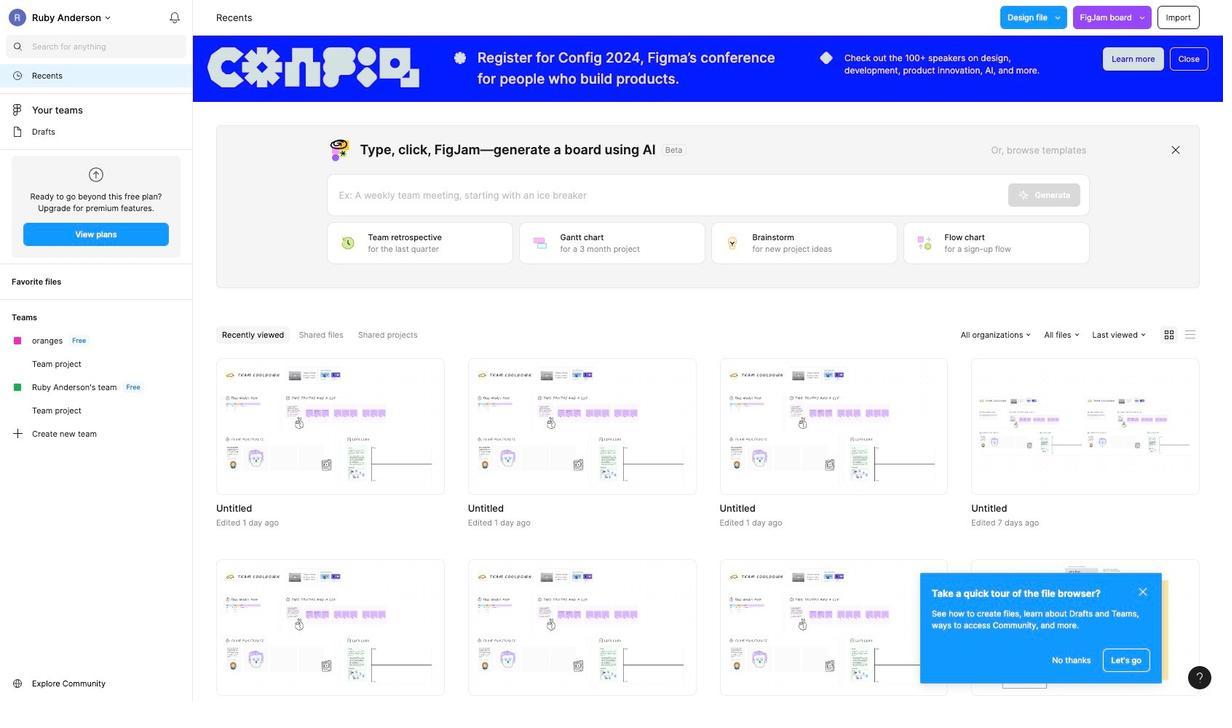 Task type: locate. For each thing, give the bounding box(es) containing it.
community 16 image
[[12, 678, 23, 690]]

page 16 image
[[12, 126, 23, 138]]

recent 16 image
[[12, 70, 23, 82]]

bell 32 image
[[163, 6, 186, 29]]

file thumbnail image
[[224, 367, 437, 486], [475, 367, 689, 486], [727, 367, 941, 486], [979, 397, 1193, 456], [1003, 566, 1169, 689], [224, 568, 437, 687], [475, 568, 689, 687], [727, 568, 941, 687]]



Task type: describe. For each thing, give the bounding box(es) containing it.
Search for anything text field
[[32, 41, 186, 52]]

help image
[[1197, 673, 1203, 683]]

Ex: A weekly team meeting, starting with an ice breaker field
[[327, 174, 1008, 215]]

search 32 image
[[6, 35, 29, 58]]



Task type: vqa. For each thing, say whether or not it's contained in the screenshot.
Color, green field
no



